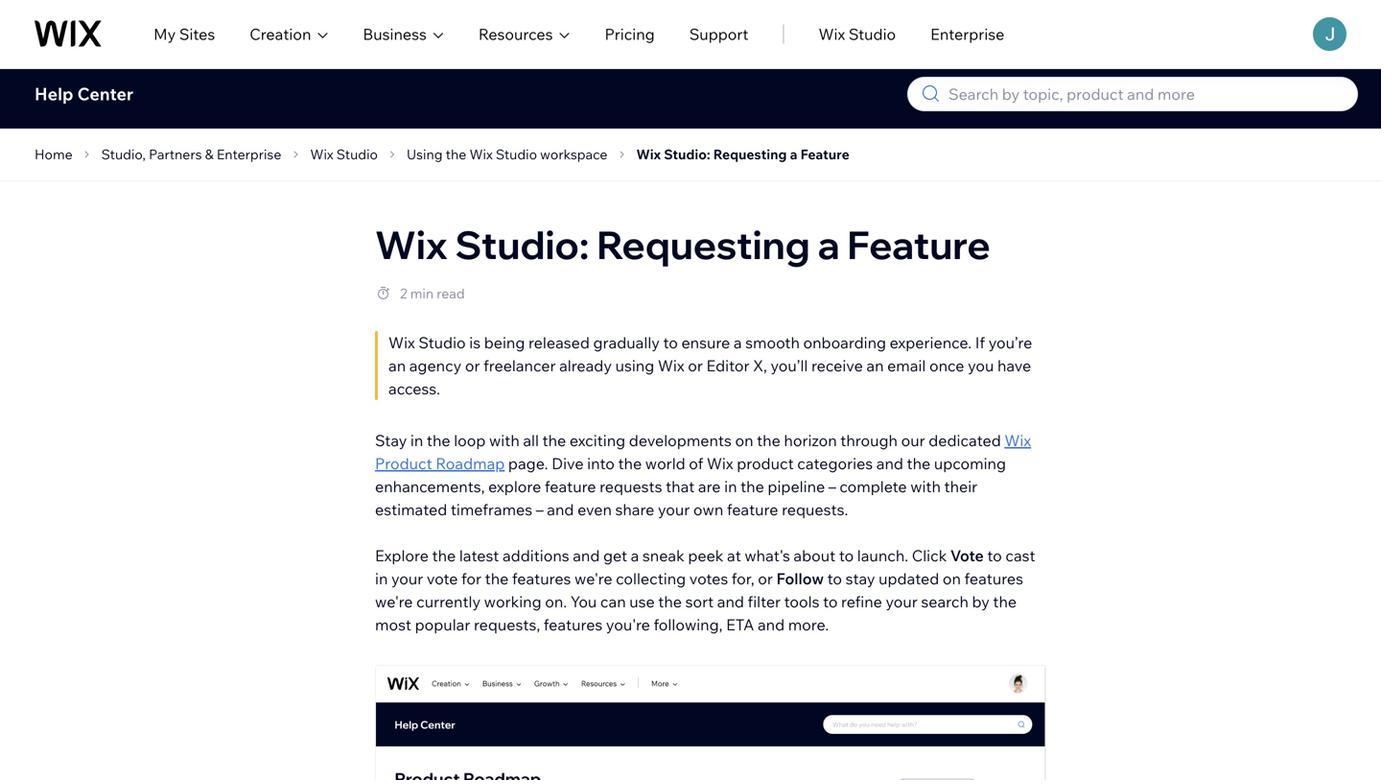 Task type: locate. For each thing, give the bounding box(es) containing it.
to left cast
[[988, 546, 1002, 565]]

and down filter
[[758, 615, 785, 634]]

&
[[205, 146, 214, 163]]

we're inside to stay updated on features we're currently working on. you can use the sort and filter tools to refine your search by the most popular requests, features you're following, eta and more.
[[375, 592, 413, 611]]

creation
[[250, 24, 311, 44]]

enhancements,
[[375, 477, 485, 496]]

1 horizontal spatial feature
[[727, 500, 779, 519]]

wix studio link
[[819, 23, 896, 46], [305, 143, 384, 166]]

once
[[930, 356, 965, 375]]

features down additions on the bottom of page
[[512, 569, 571, 588]]

freelancer
[[484, 356, 556, 375]]

1 vertical spatial –
[[536, 500, 544, 519]]

explore
[[488, 477, 541, 496]]

or down is
[[465, 356, 480, 375]]

own
[[694, 500, 724, 519]]

in inside to cast in your vote for the features we're collecting votes for, or
[[375, 569, 388, 588]]

1 horizontal spatial wix studio link
[[819, 23, 896, 46]]

0 vertical spatial your
[[658, 500, 690, 519]]

in down 'explore'
[[375, 569, 388, 588]]

an up 'access.'
[[389, 356, 406, 375]]

1 vertical spatial on
[[943, 569, 961, 588]]

loop
[[454, 431, 486, 450]]

world
[[645, 454, 686, 473]]

studio inside wix studio is being released gradually to ensure a smooth onboarding experience. if you're an agency or freelancer already using wix or editor x, you'll receive an email once you have access.
[[419, 333, 466, 352]]

we're up most
[[375, 592, 413, 611]]

1 horizontal spatial wix studio
[[819, 24, 896, 44]]

to cast in your vote for the features we're collecting votes for, or
[[375, 546, 1036, 588]]

enterprise link
[[931, 23, 1005, 46]]

enterprise
[[931, 24, 1005, 44], [217, 146, 281, 163]]

search
[[921, 592, 969, 611]]

following,
[[654, 615, 723, 634]]

on.
[[545, 592, 567, 611]]

with inside page. dive into the world of wix product categories and the upcoming enhancements, explore feature requests that are in the pipeline – complete with their estimated timeframes – and even share your own feature requests.
[[911, 477, 941, 496]]

0 horizontal spatial in
[[375, 569, 388, 588]]

sort
[[686, 592, 714, 611]]

about
[[794, 546, 836, 565]]

or inside to cast in your vote for the features we're collecting votes for, or
[[758, 569, 773, 588]]

upcoming
[[934, 454, 1006, 473]]

the right for
[[485, 569, 509, 588]]

0 vertical spatial feature
[[545, 477, 596, 496]]

requesting
[[714, 146, 787, 163], [597, 220, 810, 269]]

2 vertical spatial in
[[375, 569, 388, 588]]

2 horizontal spatial or
[[758, 569, 773, 588]]

feature down dive
[[545, 477, 596, 496]]

the up the vote
[[432, 546, 456, 565]]

1 horizontal spatial enterprise
[[931, 24, 1005, 44]]

0 horizontal spatial an
[[389, 356, 406, 375]]

0 horizontal spatial we're
[[375, 592, 413, 611]]

to inside to cast in your vote for the features we're collecting votes for, or
[[988, 546, 1002, 565]]

being
[[484, 333, 525, 352]]

features
[[512, 569, 571, 588], [965, 569, 1024, 588], [544, 615, 603, 634]]

min
[[410, 285, 434, 302]]

your down that
[[658, 500, 690, 519]]

on
[[735, 431, 754, 450], [943, 569, 961, 588]]

page. dive into the world of wix product categories and the upcoming enhancements, explore feature requests that are in the pipeline – complete with their estimated timeframes – and even share your own feature requests.
[[375, 454, 1006, 519]]

a screenshot of the wix product roadmap page. image
[[376, 666, 1046, 780]]

1 vertical spatial feature
[[727, 500, 779, 519]]

wix
[[819, 24, 845, 44], [310, 146, 334, 163], [470, 146, 493, 163], [637, 146, 661, 163], [375, 220, 448, 269], [389, 333, 415, 352], [658, 356, 685, 375], [1005, 431, 1031, 450], [707, 454, 734, 473]]

even
[[578, 500, 612, 519]]

1 vertical spatial requesting
[[597, 220, 810, 269]]

stay
[[375, 431, 407, 450]]

your inside to stay updated on features we're currently working on. you can use the sort and filter tools to refine your search by the most popular requests, features you're following, eta and more.
[[886, 592, 918, 611]]

studio:
[[664, 146, 711, 163], [455, 220, 589, 269]]

page.
[[508, 454, 548, 473]]

we're inside to cast in your vote for the features we're collecting votes for, or
[[575, 569, 613, 588]]

requests
[[600, 477, 662, 496]]

0 horizontal spatial feature
[[545, 477, 596, 496]]

for,
[[732, 569, 755, 588]]

gradually
[[593, 333, 660, 352]]

the left loop
[[427, 431, 451, 450]]

to left ensure
[[663, 333, 678, 352]]

1 horizontal spatial an
[[867, 356, 884, 375]]

1 horizontal spatial studio:
[[664, 146, 711, 163]]

in right "stay"
[[411, 431, 423, 450]]

and
[[877, 454, 904, 473], [547, 500, 574, 519], [573, 546, 600, 565], [717, 592, 744, 611], [758, 615, 785, 634]]

feature right own
[[727, 500, 779, 519]]

2 min read
[[400, 285, 465, 302]]

wix studio is being released gradually to ensure a smooth onboarding experience. if you're an agency or freelancer already using wix or editor x, you'll receive an email once you have access.
[[389, 333, 1033, 398]]

0 vertical spatial in
[[411, 431, 423, 450]]

wix product roadmap link
[[375, 431, 1031, 473]]

home link
[[29, 143, 78, 166]]

are
[[698, 477, 721, 496]]

1 vertical spatial with
[[911, 477, 941, 496]]

feature
[[545, 477, 596, 496], [727, 500, 779, 519]]

explore the latest additions and get a sneak peek at what's about to launch. click vote
[[375, 546, 984, 565]]

an left email
[[867, 356, 884, 375]]

on up product
[[735, 431, 754, 450]]

on inside to stay updated on features we're currently working on. you can use the sort and filter tools to refine your search by the most popular requests, features you're following, eta and more.
[[943, 569, 961, 588]]

of
[[689, 454, 703, 473]]

0 horizontal spatial or
[[465, 356, 480, 375]]

wix studio
[[819, 24, 896, 44], [310, 146, 378, 163]]

profile image image
[[1313, 17, 1347, 51]]

2 horizontal spatial your
[[886, 592, 918, 611]]

your inside to cast in your vote for the features we're collecting votes for, or
[[391, 569, 423, 588]]

1 vertical spatial wix studio
[[310, 146, 378, 163]]

1 vertical spatial we're
[[375, 592, 413, 611]]

0 horizontal spatial enterprise
[[217, 146, 281, 163]]

latest
[[459, 546, 499, 565]]

sites
[[179, 24, 215, 44]]

2 horizontal spatial in
[[724, 477, 737, 496]]

your down updated
[[886, 592, 918, 611]]

support link
[[690, 23, 749, 46]]

your down 'explore'
[[391, 569, 423, 588]]

0 vertical spatial –
[[829, 477, 836, 496]]

you're
[[989, 333, 1033, 352]]

we're up you
[[575, 569, 613, 588]]

studio left the enterprise link
[[849, 24, 896, 44]]

cast
[[1006, 546, 1036, 565]]

is
[[469, 333, 481, 352]]

your inside page. dive into the world of wix product categories and the upcoming enhancements, explore feature requests that are in the pipeline – complete with their estimated timeframes – and even share your own feature requests.
[[658, 500, 690, 519]]

0 horizontal spatial studio:
[[455, 220, 589, 269]]

0 horizontal spatial on
[[735, 431, 754, 450]]

timeframes
[[451, 500, 533, 519]]

0 horizontal spatial your
[[391, 569, 423, 588]]

0 horizontal spatial with
[[489, 431, 520, 450]]

to
[[663, 333, 678, 352], [839, 546, 854, 565], [988, 546, 1002, 565], [828, 569, 842, 588], [823, 592, 838, 611]]

in right are
[[724, 477, 737, 496]]

1 horizontal spatial –
[[829, 477, 836, 496]]

wix inside page. dive into the world of wix product categories and the upcoming enhancements, explore feature requests that are in the pipeline – complete with their estimated timeframes – and even share your own feature requests.
[[707, 454, 734, 473]]

– down categories
[[829, 477, 836, 496]]

or down ensure
[[688, 356, 703, 375]]

or right for,
[[758, 569, 773, 588]]

with left their at the right bottom of page
[[911, 477, 941, 496]]

studio left using
[[337, 146, 378, 163]]

studio left workspace
[[496, 146, 537, 163]]

product
[[375, 454, 432, 473]]

to right tools
[[823, 592, 838, 611]]

features down you
[[544, 615, 603, 634]]

wix studio: requesting a feature
[[637, 146, 850, 163], [375, 220, 991, 269]]

studio
[[849, 24, 896, 44], [337, 146, 378, 163], [496, 146, 537, 163], [419, 333, 466, 352]]

0 vertical spatial we're
[[575, 569, 613, 588]]

explore
[[375, 546, 429, 565]]

0 horizontal spatial –
[[536, 500, 544, 519]]

1 vertical spatial your
[[391, 569, 423, 588]]

roadmap
[[436, 454, 505, 473]]

1 horizontal spatial in
[[411, 431, 423, 450]]

the inside to cast in your vote for the features we're collecting votes for, or
[[485, 569, 509, 588]]

in
[[411, 431, 423, 450], [724, 477, 737, 496], [375, 569, 388, 588]]

with left all
[[489, 431, 520, 450]]

0 horizontal spatial wix studio
[[310, 146, 378, 163]]

your
[[658, 500, 690, 519], [391, 569, 423, 588], [886, 592, 918, 611]]

the right using
[[446, 146, 467, 163]]

2
[[400, 285, 407, 302]]

–
[[829, 477, 836, 496], [536, 500, 544, 519]]

vote
[[951, 546, 984, 565]]

2 vertical spatial your
[[886, 592, 918, 611]]

1 horizontal spatial we're
[[575, 569, 613, 588]]

1 horizontal spatial with
[[911, 477, 941, 496]]

filter
[[748, 592, 781, 611]]

or
[[465, 356, 480, 375], [688, 356, 703, 375], [758, 569, 773, 588]]

my
[[154, 24, 176, 44]]

studio up agency
[[419, 333, 466, 352]]

– down explore
[[536, 500, 544, 519]]

have
[[998, 356, 1032, 375]]

my sites link
[[154, 23, 215, 46]]

1 vertical spatial enterprise
[[217, 146, 281, 163]]

we're
[[575, 569, 613, 588], [375, 592, 413, 611]]

help center
[[35, 83, 133, 105]]

1 vertical spatial in
[[724, 477, 737, 496]]

you
[[571, 592, 597, 611]]

1 horizontal spatial your
[[658, 500, 690, 519]]

2 an from the left
[[867, 356, 884, 375]]

resources
[[479, 24, 553, 44]]

0 horizontal spatial wix studio link
[[305, 143, 384, 166]]

can
[[601, 592, 626, 611]]

access.
[[389, 379, 440, 398]]

features up by in the bottom of the page
[[965, 569, 1024, 588]]

1 horizontal spatial on
[[943, 569, 961, 588]]

on up "search"
[[943, 569, 961, 588]]



Task type: vqa. For each thing, say whether or not it's contained in the screenshot.
'(Optional)'
no



Task type: describe. For each thing, give the bounding box(es) containing it.
0 vertical spatial on
[[735, 431, 754, 450]]

tools
[[784, 592, 820, 611]]

support
[[690, 24, 749, 44]]

help
[[35, 83, 73, 105]]

additions
[[503, 546, 570, 565]]

estimated
[[375, 500, 447, 519]]

eta
[[726, 615, 754, 634]]

what's
[[745, 546, 790, 565]]

a inside wix studio is being released gradually to ensure a smooth onboarding experience. if you're an agency or freelancer already using wix or editor x, you'll receive an email once you have access.
[[734, 333, 742, 352]]

using
[[407, 146, 443, 163]]

released
[[529, 333, 590, 352]]

and left even
[[547, 500, 574, 519]]

if
[[975, 333, 985, 352]]

all
[[523, 431, 539, 450]]

1 vertical spatial wix studio link
[[305, 143, 384, 166]]

the up the requests
[[618, 454, 642, 473]]

use
[[630, 592, 655, 611]]

editor
[[707, 356, 750, 375]]

updated
[[879, 569, 940, 588]]

experience.
[[890, 333, 972, 352]]

read
[[437, 285, 465, 302]]

that
[[666, 477, 695, 496]]

0 vertical spatial feature
[[801, 146, 850, 163]]

0 vertical spatial studio:
[[664, 146, 711, 163]]

1 horizontal spatial or
[[688, 356, 703, 375]]

you
[[968, 356, 994, 375]]

center
[[77, 83, 133, 105]]

partners
[[149, 146, 202, 163]]

and left get
[[573, 546, 600, 565]]

stay in the loop with all the exciting developments on the horizon through our dedicated
[[375, 431, 1005, 450]]

their
[[945, 477, 978, 496]]

exciting
[[570, 431, 626, 450]]

home
[[35, 146, 73, 163]]

requests.
[[782, 500, 848, 519]]

studio, partners & enterprise link
[[96, 143, 287, 166]]

and up eta on the bottom right of the page
[[717, 592, 744, 611]]

click
[[912, 546, 947, 565]]

to up stay
[[839, 546, 854, 565]]

wix product roadmap
[[375, 431, 1031, 473]]

my sites
[[154, 24, 215, 44]]

Search by topic, product and more field
[[943, 78, 1346, 110]]

by
[[972, 592, 990, 611]]

through
[[841, 431, 898, 450]]

the right all
[[543, 431, 566, 450]]

the right by in the bottom of the page
[[993, 592, 1017, 611]]

0 vertical spatial requesting
[[714, 146, 787, 163]]

dedicated
[[929, 431, 1001, 450]]

features inside to cast in your vote for the features we're collecting votes for, or
[[512, 569, 571, 588]]

studio, partners & enterprise
[[101, 146, 281, 163]]

help center link
[[35, 83, 133, 105]]

onboarding
[[803, 333, 887, 352]]

0 vertical spatial wix studio
[[819, 24, 896, 44]]

more.
[[788, 615, 829, 634]]

0 vertical spatial with
[[489, 431, 520, 450]]

0 vertical spatial wix studio link
[[819, 23, 896, 46]]

at
[[727, 546, 741, 565]]

1 an from the left
[[389, 356, 406, 375]]

the down our at bottom
[[907, 454, 931, 473]]

already
[[559, 356, 612, 375]]

resources button
[[479, 23, 570, 46]]

complete
[[840, 477, 907, 496]]

and up complete
[[877, 454, 904, 473]]

currently
[[416, 592, 481, 611]]

most
[[375, 615, 412, 634]]

product
[[737, 454, 794, 473]]

using the wix studio workspace
[[407, 146, 608, 163]]

for
[[462, 569, 482, 588]]

pricing
[[605, 24, 655, 44]]

popular
[[415, 615, 470, 634]]

1 vertical spatial wix studio: requesting a feature
[[375, 220, 991, 269]]

you're
[[606, 615, 650, 634]]

workspace
[[540, 146, 608, 163]]

peek
[[688, 546, 724, 565]]

ensure
[[682, 333, 730, 352]]

smooth
[[746, 333, 800, 352]]

0 vertical spatial enterprise
[[931, 24, 1005, 44]]

using
[[616, 356, 655, 375]]

studio inside using the wix studio workspace link
[[496, 146, 537, 163]]

votes
[[690, 569, 728, 588]]

get
[[603, 546, 627, 565]]

in inside page. dive into the world of wix product categories and the upcoming enhancements, explore feature requests that are in the pipeline – complete with their estimated timeframes – and even share your own feature requests.
[[724, 477, 737, 496]]

x,
[[753, 356, 767, 375]]

email
[[888, 356, 926, 375]]

receive
[[812, 356, 863, 375]]

pipeline
[[768, 477, 825, 496]]

launch.
[[858, 546, 909, 565]]

you'll
[[771, 356, 808, 375]]

follow
[[777, 569, 824, 588]]

1 vertical spatial feature
[[847, 220, 991, 269]]

wix inside the wix product roadmap
[[1005, 431, 1031, 450]]

0 vertical spatial wix studio: requesting a feature
[[637, 146, 850, 163]]

refine
[[841, 592, 883, 611]]

the right use
[[658, 592, 682, 611]]

categories
[[797, 454, 873, 473]]

to inside wix studio is being released gradually to ensure a smooth onboarding experience. if you're an agency or freelancer already using wix or editor x, you'll receive an email once you have access.
[[663, 333, 678, 352]]

agency
[[409, 356, 462, 375]]

to left stay
[[828, 569, 842, 588]]

stay
[[846, 569, 875, 588]]

creation button
[[250, 23, 329, 46]]

the down product
[[741, 477, 764, 496]]

developments
[[629, 431, 732, 450]]

the up product
[[757, 431, 781, 450]]

dive
[[552, 454, 584, 473]]

using the wix studio workspace link
[[401, 143, 613, 166]]

into
[[587, 454, 615, 473]]

sneak
[[643, 546, 685, 565]]

1 vertical spatial studio:
[[455, 220, 589, 269]]



